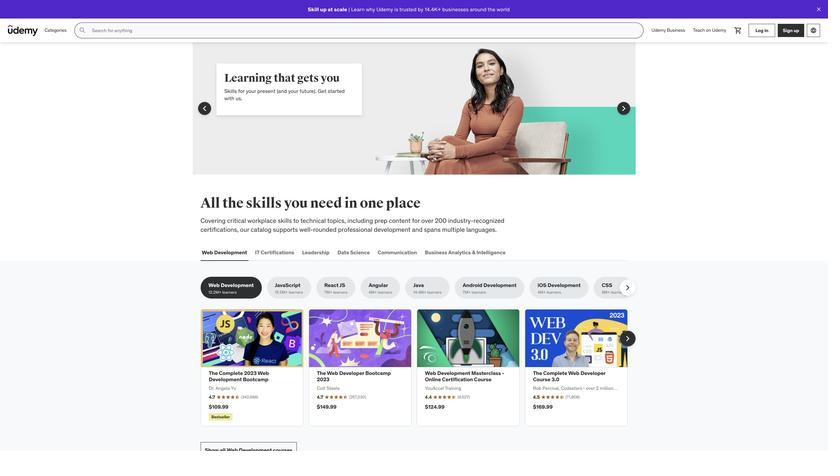 Task type: vqa. For each thing, say whether or not it's contained in the screenshot.
top my
no



Task type: describe. For each thing, give the bounding box(es) containing it.
7m+ for react js
[[325, 290, 333, 295]]

4m+ inside "ios development 4m+ learners"
[[538, 290, 546, 295]]

angular 4m+ learners
[[369, 282, 393, 295]]

to
[[294, 217, 299, 225]]

one
[[360, 195, 384, 212]]

web inside web development masterclass - online certification course
[[425, 370, 437, 377]]

shopping cart with 0 items image
[[735, 26, 743, 34]]

web inside the complete web developer course 3.0
[[569, 370, 580, 377]]

teach on udemy
[[694, 27, 727, 33]]

web inside button
[[202, 249, 213, 256]]

supports
[[273, 226, 298, 233]]

development for ios development 4m+ learners
[[548, 282, 581, 289]]

css
[[602, 282, 613, 289]]

certifications,
[[201, 226, 239, 233]]

1 horizontal spatial in
[[765, 27, 769, 33]]

analytics
[[449, 249, 471, 256]]

multiple
[[443, 226, 465, 233]]

javascript 15.5m+ learners
[[275, 282, 303, 295]]

gets
[[297, 71, 319, 85]]

the for 2023
[[317, 370, 326, 377]]

development inside the complete 2023 web development bootcamp
[[209, 376, 242, 383]]

science
[[350, 249, 370, 256]]

the for development
[[209, 370, 218, 377]]

all the skills you need in one place
[[201, 195, 421, 212]]

log
[[756, 27, 764, 33]]

1 horizontal spatial the
[[488, 6, 496, 13]]

java
[[414, 282, 424, 289]]

our
[[240, 226, 249, 233]]

world
[[497, 6, 510, 13]]

web development
[[202, 249, 247, 256]]

learners inside the javascript 15.5m+ learners
[[289, 290, 303, 295]]

2 your from the left
[[289, 88, 299, 94]]

topic filters element
[[201, 277, 636, 299]]

get
[[318, 88, 327, 94]]

the complete web developer course 3.0 link
[[534, 370, 606, 383]]

1 vertical spatial the
[[223, 195, 244, 212]]

carousel element containing the complete 2023 web development bootcamp
[[201, 309, 636, 427]]

business analytics & intelligence button
[[424, 245, 507, 260]]

that
[[274, 71, 296, 85]]

industry-
[[449, 217, 474, 225]]

development for web development 12.2m+ learners
[[221, 282, 254, 289]]

including
[[348, 217, 373, 225]]

masterclass
[[472, 370, 501, 377]]

future).
[[300, 88, 317, 94]]

developer inside the complete web developer course 3.0
[[581, 370, 606, 377]]

certifications
[[261, 249, 295, 256]]

4m+ inside angular 4m+ learners
[[369, 290, 377, 295]]

3.0
[[552, 376, 560, 383]]

carousel element containing learning that gets you
[[193, 42, 636, 175]]

all
[[201, 195, 220, 212]]

development for web development masterclass - online certification course
[[438, 370, 471, 377]]

sign up link
[[779, 24, 805, 37]]

development
[[374, 226, 411, 233]]

0 vertical spatial skills
[[246, 195, 282, 212]]

the complete web developer course 3.0
[[534, 370, 606, 383]]

need
[[311, 195, 342, 212]]

next image inside topic filters element
[[623, 283, 634, 293]]

the web developer bootcamp 2023 link
[[317, 370, 391, 383]]

javascript
[[275, 282, 301, 289]]

log in
[[756, 27, 769, 33]]

1 your from the left
[[246, 88, 256, 94]]

web development button
[[201, 245, 249, 260]]

certification
[[443, 376, 473, 383]]

intelligence
[[477, 249, 506, 256]]

learners inside the "css 9m+ learners"
[[612, 290, 626, 295]]

workplace
[[248, 217, 277, 225]]

categories
[[45, 27, 67, 33]]

learning that gets you skills for your present (and your future). get started with us.
[[225, 71, 345, 102]]

15.5m+
[[275, 290, 288, 295]]

content
[[389, 217, 411, 225]]

udemy business link
[[648, 23, 690, 38]]

14.4m+
[[414, 290, 427, 295]]

communication
[[378, 249, 417, 256]]

the complete 2023 web development bootcamp link
[[209, 370, 269, 383]]

sign up
[[784, 27, 800, 33]]

udemy business
[[652, 27, 686, 33]]

react js 7m+ learners
[[325, 282, 348, 295]]

2 next image from the top
[[623, 333, 634, 344]]

data
[[338, 249, 349, 256]]

covering critical workplace skills to technical topics, including prep content for over 200 industry-recognized certifications, our catalog supports well-rounded professional development and spans multiple languages.
[[201, 217, 505, 233]]

java 14.4m+ learners
[[414, 282, 442, 295]]

catalog
[[251, 226, 272, 233]]

teach
[[694, 27, 706, 33]]

data science
[[338, 249, 370, 256]]

web inside the complete 2023 web development bootcamp
[[258, 370, 269, 377]]

with
[[225, 95, 235, 102]]

web inside the web developer bootcamp 2023
[[327, 370, 338, 377]]

development for android development 7m+ learners
[[484, 282, 517, 289]]

skills
[[225, 88, 237, 94]]

bootcamp inside the web developer bootcamp 2023
[[366, 370, 391, 377]]

12.2m+
[[209, 290, 222, 295]]

spans
[[424, 226, 441, 233]]

topics,
[[328, 217, 346, 225]]

it
[[255, 249, 260, 256]]

developer inside the web developer bootcamp 2023
[[340, 370, 365, 377]]

|
[[349, 6, 350, 13]]

it certifications button
[[254, 245, 296, 260]]



Task type: locate. For each thing, give the bounding box(es) containing it.
learners inside 'web development 12.2m+ learners'
[[223, 290, 237, 295]]

business inside 'link'
[[668, 27, 686, 33]]

1 horizontal spatial 7m+
[[463, 290, 471, 295]]

1 vertical spatial for
[[413, 217, 420, 225]]

your right (and
[[289, 88, 299, 94]]

the inside the web developer bootcamp 2023
[[317, 370, 326, 377]]

complete for course
[[544, 370, 568, 377]]

2023
[[244, 370, 257, 377], [317, 376, 330, 383]]

4m+ down ios
[[538, 290, 546, 295]]

1 developer from the left
[[340, 370, 365, 377]]

udemy inside the teach on udemy link
[[713, 27, 727, 33]]

1 horizontal spatial 4m+
[[538, 290, 546, 295]]

0 horizontal spatial 7m+
[[325, 290, 333, 295]]

7m+ down android
[[463, 290, 471, 295]]

7m+ inside the react js 7m+ learners
[[325, 290, 333, 295]]

course inside web development masterclass - online certification course
[[475, 376, 492, 383]]

is
[[395, 6, 399, 13]]

next image
[[619, 103, 630, 114]]

2 developer from the left
[[581, 370, 606, 377]]

bootcamp
[[366, 370, 391, 377], [243, 376, 269, 383]]

business
[[668, 27, 686, 33], [425, 249, 448, 256]]

android
[[463, 282, 483, 289]]

14.4k+
[[425, 6, 441, 13]]

web inside 'web development 12.2m+ learners'
[[209, 282, 220, 289]]

started
[[328, 88, 345, 94]]

previous image
[[199, 103, 210, 114]]

udemy
[[377, 6, 394, 13], [652, 27, 666, 33], [713, 27, 727, 33]]

1 horizontal spatial complete
[[544, 370, 568, 377]]

course inside the complete web developer course 3.0
[[534, 376, 551, 383]]

communication button
[[377, 245, 419, 260]]

1 horizontal spatial for
[[413, 217, 420, 225]]

2 learners from the left
[[289, 290, 303, 295]]

1 4m+ from the left
[[369, 290, 377, 295]]

web development masterclass - online certification course
[[425, 370, 505, 383]]

skills inside covering critical workplace skills to technical topics, including prep content for over 200 industry-recognized certifications, our catalog supports well-rounded professional development and spans multiple languages.
[[278, 217, 292, 225]]

2 7m+ from the left
[[463, 290, 471, 295]]

learners inside angular 4m+ learners
[[378, 290, 393, 295]]

1 vertical spatial up
[[794, 27, 800, 33]]

3 the from the left
[[534, 370, 543, 377]]

1 vertical spatial carousel element
[[201, 309, 636, 427]]

the inside the complete 2023 web development bootcamp
[[209, 370, 218, 377]]

data science button
[[336, 245, 371, 260]]

4 learners from the left
[[378, 290, 393, 295]]

business left 'teach'
[[668, 27, 686, 33]]

0 horizontal spatial course
[[475, 376, 492, 383]]

log in link
[[750, 24, 776, 37]]

skills up workplace
[[246, 195, 282, 212]]

0 horizontal spatial udemy
[[377, 6, 394, 13]]

course left "3.0"
[[534, 376, 551, 383]]

learners
[[223, 290, 237, 295], [289, 290, 303, 295], [334, 290, 348, 295], [378, 290, 393, 295], [428, 290, 442, 295], [472, 290, 487, 295], [547, 290, 562, 295], [612, 290, 626, 295]]

0 vertical spatial you
[[321, 71, 340, 85]]

for inside covering critical workplace skills to technical topics, including prep content for over 200 industry-recognized certifications, our catalog supports well-rounded professional development and spans multiple languages.
[[413, 217, 420, 225]]

submit search image
[[79, 26, 87, 34]]

course left the -
[[475, 376, 492, 383]]

1 horizontal spatial course
[[534, 376, 551, 383]]

0 horizontal spatial you
[[284, 195, 308, 212]]

(and
[[277, 88, 287, 94]]

languages.
[[467, 226, 497, 233]]

the inside the complete web developer course 3.0
[[534, 370, 543, 377]]

&
[[473, 249, 476, 256]]

leadership
[[302, 249, 330, 256]]

1 the from the left
[[209, 370, 218, 377]]

8 learners from the left
[[612, 290, 626, 295]]

web development masterclass - online certification course link
[[425, 370, 505, 383]]

skill
[[308, 6, 319, 13]]

0 horizontal spatial business
[[425, 249, 448, 256]]

learners inside "ios development 4m+ learners"
[[547, 290, 562, 295]]

covering
[[201, 217, 226, 225]]

0 horizontal spatial your
[[246, 88, 256, 94]]

1 learners from the left
[[223, 290, 237, 295]]

1 horizontal spatial you
[[321, 71, 340, 85]]

learn
[[351, 6, 365, 13]]

7 learners from the left
[[547, 290, 562, 295]]

you inside the "learning that gets you skills for your present (and your future). get started with us."
[[321, 71, 340, 85]]

7m+ for android development
[[463, 290, 471, 295]]

up left at
[[320, 6, 327, 13]]

you for gets
[[321, 71, 340, 85]]

udemy inside udemy business 'link'
[[652, 27, 666, 33]]

1 horizontal spatial up
[[794, 27, 800, 33]]

in up including
[[345, 195, 358, 212]]

9m+
[[602, 290, 611, 295]]

the complete 2023 web development bootcamp
[[209, 370, 269, 383]]

your down learning
[[246, 88, 256, 94]]

0 vertical spatial in
[[765, 27, 769, 33]]

bootcamp inside the complete 2023 web development bootcamp
[[243, 376, 269, 383]]

3 learners from the left
[[334, 290, 348, 295]]

next image
[[623, 283, 634, 293], [623, 333, 634, 344]]

online
[[425, 376, 441, 383]]

choose a language image
[[811, 27, 818, 34]]

1 7m+ from the left
[[325, 290, 333, 295]]

rounded
[[313, 226, 337, 233]]

android development 7m+ learners
[[463, 282, 517, 295]]

development inside "ios development 4m+ learners"
[[548, 282, 581, 289]]

7m+ down react
[[325, 290, 333, 295]]

1 vertical spatial next image
[[623, 333, 634, 344]]

1 horizontal spatial developer
[[581, 370, 606, 377]]

2 the from the left
[[317, 370, 326, 377]]

business inside 'button'
[[425, 249, 448, 256]]

businesses
[[443, 6, 469, 13]]

technical
[[301, 217, 326, 225]]

teach on udemy link
[[690, 23, 731, 38]]

0 horizontal spatial 2023
[[244, 370, 257, 377]]

for inside the "learning that gets you skills for your present (and your future). get started with us."
[[238, 88, 245, 94]]

0 horizontal spatial in
[[345, 195, 358, 212]]

0 horizontal spatial the
[[223, 195, 244, 212]]

up right sign
[[794, 27, 800, 33]]

2 horizontal spatial udemy
[[713, 27, 727, 33]]

0 vertical spatial for
[[238, 88, 245, 94]]

development for web development
[[214, 249, 247, 256]]

categories button
[[41, 23, 71, 38]]

4m+ down the angular
[[369, 290, 377, 295]]

you
[[321, 71, 340, 85], [284, 195, 308, 212]]

up for sign
[[794, 27, 800, 33]]

development inside 'web development 12.2m+ learners'
[[221, 282, 254, 289]]

4m+
[[369, 290, 377, 295], [538, 290, 546, 295]]

200
[[435, 217, 447, 225]]

in
[[765, 27, 769, 33], [345, 195, 358, 212]]

it certifications
[[255, 249, 295, 256]]

professional
[[338, 226, 373, 233]]

business analytics & intelligence
[[425, 249, 506, 256]]

web
[[202, 249, 213, 256], [209, 282, 220, 289], [258, 370, 269, 377], [327, 370, 338, 377], [425, 370, 437, 377], [569, 370, 580, 377]]

1 next image from the top
[[623, 283, 634, 293]]

2 horizontal spatial the
[[534, 370, 543, 377]]

2 complete from the left
[[544, 370, 568, 377]]

on
[[707, 27, 712, 33]]

development inside web development masterclass - online certification course
[[438, 370, 471, 377]]

1 vertical spatial business
[[425, 249, 448, 256]]

learners inside the react js 7m+ learners
[[334, 290, 348, 295]]

0 vertical spatial business
[[668, 27, 686, 33]]

place
[[386, 195, 421, 212]]

0 horizontal spatial bootcamp
[[243, 376, 269, 383]]

complete for development
[[219, 370, 243, 377]]

complete inside the complete 2023 web development bootcamp
[[219, 370, 243, 377]]

7m+ inside android development 7m+ learners
[[463, 290, 471, 295]]

2023 inside the web developer bootcamp 2023
[[317, 376, 330, 383]]

the
[[488, 6, 496, 13], [223, 195, 244, 212]]

development inside button
[[214, 249, 247, 256]]

and
[[412, 226, 423, 233]]

over
[[422, 217, 434, 225]]

complete inside the complete web developer course 3.0
[[544, 370, 568, 377]]

1 horizontal spatial bootcamp
[[366, 370, 391, 377]]

udemy image
[[8, 25, 38, 36]]

0 horizontal spatial developer
[[340, 370, 365, 377]]

course
[[475, 376, 492, 383], [534, 376, 551, 383]]

0 horizontal spatial for
[[238, 88, 245, 94]]

1 vertical spatial skills
[[278, 217, 292, 225]]

learners inside java 14.4m+ learners
[[428, 290, 442, 295]]

you up started
[[321, 71, 340, 85]]

1 vertical spatial in
[[345, 195, 358, 212]]

1 horizontal spatial the
[[317, 370, 326, 377]]

0 vertical spatial the
[[488, 6, 496, 13]]

the left world
[[488, 6, 496, 13]]

the web developer bootcamp 2023
[[317, 370, 391, 383]]

1 complete from the left
[[219, 370, 243, 377]]

Search for anything text field
[[91, 25, 636, 36]]

us.
[[236, 95, 243, 102]]

carousel element
[[193, 42, 636, 175], [201, 309, 636, 427]]

learning
[[225, 71, 272, 85]]

by
[[418, 6, 424, 13]]

skills up the 'supports'
[[278, 217, 292, 225]]

around
[[470, 6, 487, 13]]

-
[[503, 370, 505, 377]]

present
[[258, 88, 276, 94]]

why
[[366, 6, 376, 13]]

development inside android development 7m+ learners
[[484, 282, 517, 289]]

6 learners from the left
[[472, 290, 487, 295]]

0 horizontal spatial up
[[320, 6, 327, 13]]

you up the to
[[284, 195, 308, 212]]

the up critical
[[223, 195, 244, 212]]

for up and
[[413, 217, 420, 225]]

in right log
[[765, 27, 769, 33]]

leadership button
[[301, 245, 331, 260]]

0 horizontal spatial 4m+
[[369, 290, 377, 295]]

the for course
[[534, 370, 543, 377]]

0 horizontal spatial the
[[209, 370, 218, 377]]

1 horizontal spatial 2023
[[317, 376, 330, 383]]

business down spans
[[425, 249, 448, 256]]

ios development 4m+ learners
[[538, 282, 581, 295]]

css 9m+ learners
[[602, 282, 626, 295]]

0 vertical spatial next image
[[623, 283, 634, 293]]

up for skill
[[320, 6, 327, 13]]

close image
[[816, 6, 823, 13]]

for up us.
[[238, 88, 245, 94]]

you for skills
[[284, 195, 308, 212]]

0 vertical spatial carousel element
[[193, 42, 636, 175]]

1 horizontal spatial business
[[668, 27, 686, 33]]

0 horizontal spatial complete
[[219, 370, 243, 377]]

2 course from the left
[[534, 376, 551, 383]]

2 4m+ from the left
[[538, 290, 546, 295]]

skill up at scale | learn why udemy is trusted by 14.4k+ businesses around the world
[[308, 6, 510, 13]]

ios
[[538, 282, 547, 289]]

2023 inside the complete 2023 web development bootcamp
[[244, 370, 257, 377]]

0 vertical spatial up
[[320, 6, 327, 13]]

1 horizontal spatial udemy
[[652, 27, 666, 33]]

1 course from the left
[[475, 376, 492, 383]]

at
[[328, 6, 333, 13]]

react
[[325, 282, 339, 289]]

1 vertical spatial you
[[284, 195, 308, 212]]

web development 12.2m+ learners
[[209, 282, 254, 295]]

1 horizontal spatial your
[[289, 88, 299, 94]]

development
[[214, 249, 247, 256], [221, 282, 254, 289], [484, 282, 517, 289], [548, 282, 581, 289], [438, 370, 471, 377], [209, 376, 242, 383]]

sign
[[784, 27, 794, 33]]

skills
[[246, 195, 282, 212], [278, 217, 292, 225]]

5 learners from the left
[[428, 290, 442, 295]]

the
[[209, 370, 218, 377], [317, 370, 326, 377], [534, 370, 543, 377]]

learners inside android development 7m+ learners
[[472, 290, 487, 295]]



